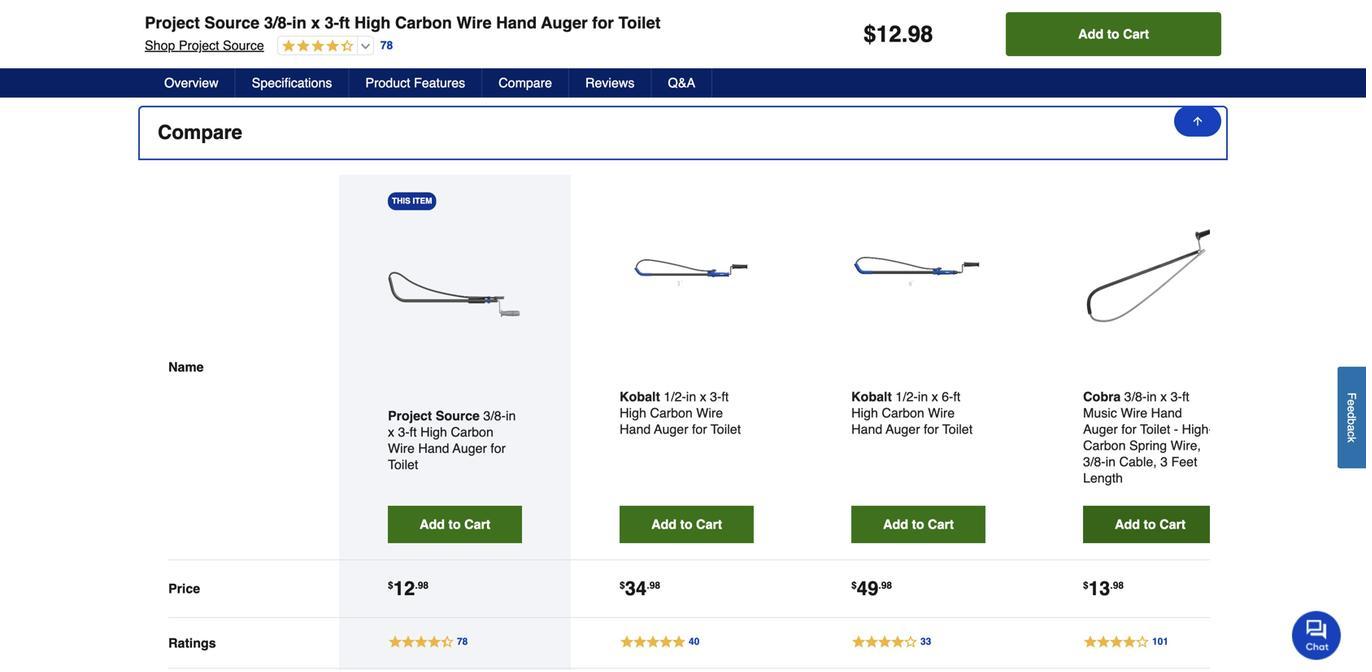 Task type: vqa. For each thing, say whether or not it's contained in the screenshot.
ft
yes



Task type: locate. For each thing, give the bounding box(es) containing it.
0 horizontal spatial 1/2-
[[664, 389, 687, 404]]

in inside 1/2-in x 6-ft high carbon wire hand auger for toilet
[[918, 389, 929, 404]]

wire
[[457, 13, 492, 32], [697, 406, 723, 421], [929, 406, 955, 421], [1121, 406, 1148, 421], [388, 441, 415, 456]]

ft inside 1/2-in x 3-ft high carbon wire hand auger for toilet
[[722, 389, 729, 404]]

f e e d b a c k
[[1346, 393, 1359, 443]]

hand inside '3/8-in x 3-ft high carbon wire hand auger for toilet'
[[418, 441, 450, 456]]

x for 3/8-in x 3-ft music wire hand auger for toilet - high- carbon spring wire, 3/8-in cable, 3 feet length
[[1161, 389, 1168, 404]]

0 horizontal spatial compare
[[158, 121, 242, 144]]

2 1/2- from the left
[[896, 389, 918, 404]]

3/8- right cobra
[[1125, 389, 1147, 404]]

wire for 1/2-in x 3-ft high carbon wire hand auger for toilet
[[697, 406, 723, 421]]

feet
[[1172, 454, 1198, 469]]

.
[[902, 21, 908, 47], [415, 580, 418, 592], [647, 580, 650, 592], [879, 580, 882, 592], [1111, 580, 1114, 592]]

0 horizontal spatial $ 12 . 98
[[388, 578, 429, 600]]

3- for 3/8-in x 3-ft high carbon wire hand auger for toilet
[[398, 425, 410, 440]]

ft inside '3/8-in x 3-ft high carbon wire hand auger for toilet'
[[410, 425, 417, 440]]

1 horizontal spatial compare
[[499, 75, 552, 90]]

cart for 1/2-in x 3-ft high carbon wire hand auger for toilet
[[696, 517, 723, 532]]

chevron up image
[[1193, 125, 1209, 141]]

3- inside 1/2-in x 3-ft high carbon wire hand auger for toilet
[[710, 389, 722, 404]]

reviews
[[586, 75, 635, 90]]

98 inside $ 13 . 98
[[1114, 580, 1124, 592]]

in inside 1/2-in x 3-ft high carbon wire hand auger for toilet
[[687, 389, 697, 404]]

project source 3/8-in x 3-ft high carbon wire hand auger for toilet image
[[388, 227, 522, 361]]

high inside 1/2-in x 6-ft high carbon wire hand auger for toilet
[[852, 406, 879, 421]]

auger inside '3/8-in x 3-ft high carbon wire hand auger for toilet'
[[453, 441, 487, 456]]

project for project source 3/8-in x 3-ft high carbon wire hand auger for toilet
[[145, 13, 200, 32]]

78
[[381, 39, 393, 52]]

high
[[355, 13, 391, 32], [620, 406, 647, 421], [852, 406, 879, 421], [421, 425, 447, 440]]

chat invite button image
[[1293, 611, 1342, 660]]

cobra 3/8-in x 3-ft music wire hand auger for toilet - high-carbon spring wire, 3/8-in cable, 3 feet length image
[[1084, 207, 1218, 342]]

length
[[1084, 471, 1124, 486]]

toilet inside '3/8-in x 3-ft high carbon wire hand auger for toilet'
[[388, 457, 418, 472]]

auger inside 1/2-in x 3-ft high carbon wire hand auger for toilet
[[654, 422, 689, 437]]

hand inside 1/2-in x 3-ft high carbon wire hand auger for toilet
[[620, 422, 651, 437]]

add for 3/8-in x 3-ft music wire hand auger for toilet - high- carbon spring wire, 3/8-in cable, 3 feet length
[[1115, 517, 1141, 532]]

add to cart button
[[1007, 12, 1222, 56], [388, 506, 522, 544], [620, 506, 754, 544], [852, 506, 986, 544], [1084, 506, 1218, 544]]

3- inside 3/8-in x 3-ft music wire hand auger for toilet - high- carbon spring wire, 3/8-in cable, 3 feet length
[[1171, 389, 1183, 404]]

carbon inside 1/2-in x 3-ft high carbon wire hand auger for toilet
[[650, 406, 693, 421]]

carbon
[[395, 13, 452, 32], [650, 406, 693, 421], [882, 406, 925, 421], [451, 425, 494, 440], [1084, 438, 1126, 453]]

hand for 1/2-in x 6-ft high carbon wire hand auger for toilet
[[852, 422, 883, 437]]

add for 1/2-in x 6-ft high carbon wire hand auger for toilet
[[884, 517, 909, 532]]

wire for 1/2-in x 6-ft high carbon wire hand auger for toilet
[[929, 406, 955, 421]]

98 inside $ 12 . 98
[[418, 580, 429, 592]]

x inside 1/2-in x 6-ft high carbon wire hand auger for toilet
[[932, 389, 939, 404]]

1/2- inside 1/2-in x 6-ft high carbon wire hand auger for toilet
[[896, 389, 918, 404]]

carbon for 1/2-in x 3-ft high carbon wire hand auger for toilet
[[650, 406, 693, 421]]

3/8-
[[264, 13, 292, 32], [1125, 389, 1147, 404], [484, 408, 506, 424], [1084, 454, 1106, 469]]

$ 12 . 98
[[864, 21, 934, 47], [388, 578, 429, 600]]

for
[[593, 13, 614, 32], [692, 422, 708, 437], [924, 422, 939, 437], [1122, 422, 1137, 437], [491, 441, 506, 456]]

source
[[205, 13, 260, 32], [223, 38, 264, 53], [436, 408, 480, 424]]

wire inside '3/8-in x 3-ft high carbon wire hand auger for toilet'
[[388, 441, 415, 456]]

1 horizontal spatial kobalt
[[852, 389, 892, 404]]

. inside $ 12 . 98
[[415, 580, 418, 592]]

b
[[1346, 419, 1359, 425]]

carbon inside 1/2-in x 6-ft high carbon wire hand auger for toilet
[[882, 406, 925, 421]]

wire inside 1/2-in x 6-ft high carbon wire hand auger for toilet
[[929, 406, 955, 421]]

source for project source
[[436, 408, 480, 424]]

toilet inside 1/2-in x 3-ft high carbon wire hand auger for toilet
[[711, 422, 741, 437]]

auger inside 1/2-in x 6-ft high carbon wire hand auger for toilet
[[886, 422, 921, 437]]

1 kobalt from the left
[[620, 389, 660, 404]]

for inside 1/2-in x 6-ft high carbon wire hand auger for toilet
[[924, 422, 939, 437]]

1 horizontal spatial $ 12 . 98
[[864, 21, 934, 47]]

high inside '3/8-in x 3-ft high carbon wire hand auger for toilet'
[[421, 425, 447, 440]]

x inside '3/8-in x 3-ft high carbon wire hand auger for toilet'
[[388, 425, 395, 440]]

1 horizontal spatial 1/2-
[[896, 389, 918, 404]]

2 e from the top
[[1346, 406, 1359, 412]]

high for 1/2-in x 6-ft high carbon wire hand auger for toilet
[[852, 406, 879, 421]]

$
[[864, 21, 877, 47], [388, 580, 394, 592], [620, 580, 625, 592], [852, 580, 857, 592], [1084, 580, 1089, 592]]

ft inside 3/8-in x 3-ft music wire hand auger for toilet - high- carbon spring wire, 3/8-in cable, 3 feet length
[[1183, 389, 1190, 404]]

3/8- right project source
[[484, 408, 506, 424]]

hand
[[496, 13, 537, 32], [1152, 406, 1183, 421], [620, 422, 651, 437], [852, 422, 883, 437], [418, 441, 450, 456]]

auger for 3/8-in x 3-ft high carbon wire hand auger for toilet
[[453, 441, 487, 456]]

toilet for 1/2-in x 3-ft high carbon wire hand auger for toilet
[[711, 422, 741, 437]]

source for project source 3/8-in x 3-ft high carbon wire hand auger for toilet
[[205, 13, 260, 32]]

1 vertical spatial source
[[223, 38, 264, 53]]

f e e d b a c k button
[[1338, 367, 1367, 468]]

add for 1/2-in x 3-ft high carbon wire hand auger for toilet
[[652, 517, 677, 532]]

k
[[1346, 437, 1359, 443]]

ft
[[339, 13, 350, 32], [722, 389, 729, 404], [954, 389, 961, 404], [1183, 389, 1190, 404], [410, 425, 417, 440]]

34
[[625, 578, 647, 600]]

hand inside 1/2-in x 6-ft high carbon wire hand auger for toilet
[[852, 422, 883, 437]]

x for 3/8-in x 3-ft high carbon wire hand auger for toilet
[[388, 425, 395, 440]]

98
[[908, 21, 934, 47], [418, 580, 429, 592], [650, 580, 661, 592], [882, 580, 893, 592], [1114, 580, 1124, 592]]

x inside 1/2-in x 3-ft high carbon wire hand auger for toilet
[[700, 389, 707, 404]]

cart
[[1124, 26, 1150, 41], [465, 517, 491, 532], [696, 517, 723, 532], [928, 517, 954, 532], [1160, 517, 1186, 532]]

toilet for 3/8-in x 3-ft high carbon wire hand auger for toilet
[[388, 457, 418, 472]]

e up d
[[1346, 400, 1359, 406]]

ft inside 1/2-in x 6-ft high carbon wire hand auger for toilet
[[954, 389, 961, 404]]

0 vertical spatial 12
[[877, 21, 902, 47]]

12
[[877, 21, 902, 47], [394, 578, 415, 600]]

x
[[311, 13, 320, 32], [700, 389, 707, 404], [932, 389, 939, 404], [1161, 389, 1168, 404], [388, 425, 395, 440]]

1 vertical spatial project
[[179, 38, 219, 53]]

add to cart
[[1079, 26, 1150, 41], [420, 517, 491, 532], [652, 517, 723, 532], [884, 517, 954, 532], [1115, 517, 1186, 532]]

0 vertical spatial source
[[205, 13, 260, 32]]

$ 34 . 98
[[620, 578, 661, 600]]

carbon inside '3/8-in x 3-ft high carbon wire hand auger for toilet'
[[451, 425, 494, 440]]

for inside '3/8-in x 3-ft high carbon wire hand auger for toilet'
[[491, 441, 506, 456]]

overview button
[[148, 68, 236, 98]]

49
[[857, 578, 879, 600]]

13
[[1089, 578, 1111, 600]]

features
[[414, 75, 465, 90]]

wire inside 1/2-in x 3-ft high carbon wire hand auger for toilet
[[697, 406, 723, 421]]

auger
[[541, 13, 588, 32], [654, 422, 689, 437], [886, 422, 921, 437], [1084, 422, 1118, 437], [453, 441, 487, 456]]

e
[[1346, 400, 1359, 406], [1346, 406, 1359, 412]]

3- for 3/8-in x 3-ft music wire hand auger for toilet - high- carbon spring wire, 3/8-in cable, 3 feet length
[[1171, 389, 1183, 404]]

ft for 1/2-in x 6-ft high carbon wire hand auger for toilet
[[954, 389, 961, 404]]

specifications
[[252, 75, 332, 90]]

kobalt
[[620, 389, 660, 404], [852, 389, 892, 404]]

2 vertical spatial project
[[388, 408, 432, 424]]

overview
[[164, 75, 219, 90]]

high inside 1/2-in x 3-ft high carbon wire hand auger for toilet
[[620, 406, 647, 421]]

x inside 3/8-in x 3-ft music wire hand auger for toilet - high- carbon spring wire, 3/8-in cable, 3 feet length
[[1161, 389, 1168, 404]]

auger for 1/2-in x 6-ft high carbon wire hand auger for toilet
[[886, 422, 921, 437]]

3-
[[325, 13, 339, 32], [710, 389, 722, 404], [1171, 389, 1183, 404], [398, 425, 410, 440]]

compare button
[[483, 68, 569, 98], [140, 107, 1227, 159]]

0 horizontal spatial kobalt
[[620, 389, 660, 404]]

1/2-in x 3-ft high carbon wire hand auger for toilet
[[620, 389, 741, 437]]

a
[[1346, 425, 1359, 431]]

ft for 3/8-in x 3-ft high carbon wire hand auger for toilet
[[410, 425, 417, 440]]

0 vertical spatial project
[[145, 13, 200, 32]]

product features button
[[349, 68, 483, 98]]

wire,
[[1171, 438, 1202, 453]]

add to cart button for 1/2-in x 6-ft high carbon wire hand auger for toilet
[[852, 506, 986, 544]]

1 1/2- from the left
[[664, 389, 687, 404]]

toilet
[[619, 13, 661, 32], [711, 422, 741, 437], [943, 422, 973, 437], [1141, 422, 1171, 437], [388, 457, 418, 472]]

2 kobalt from the left
[[852, 389, 892, 404]]

to
[[1108, 26, 1120, 41], [449, 517, 461, 532], [681, 517, 693, 532], [912, 517, 925, 532], [1144, 517, 1157, 532]]

for inside 1/2-in x 3-ft high carbon wire hand auger for toilet
[[692, 422, 708, 437]]

music
[[1084, 406, 1118, 421]]

$ inside $ 12 . 98
[[388, 580, 394, 592]]

for inside 3/8-in x 3-ft music wire hand auger for toilet - high- carbon spring wire, 3/8-in cable, 3 feet length
[[1122, 422, 1137, 437]]

price
[[168, 581, 200, 596]]

wire for 3/8-in x 3-ft high carbon wire hand auger for toilet
[[388, 441, 415, 456]]

compare
[[499, 75, 552, 90], [158, 121, 242, 144]]

carbon for 1/2-in x 6-ft high carbon wire hand auger for toilet
[[882, 406, 925, 421]]

q&a button
[[652, 68, 713, 98]]

1 horizontal spatial 12
[[877, 21, 902, 47]]

1 vertical spatial 12
[[394, 578, 415, 600]]

hand for 1/2-in x 3-ft high carbon wire hand auger for toilet
[[620, 422, 651, 437]]

toilet inside 3/8-in x 3-ft music wire hand auger for toilet - high- carbon spring wire, 3/8-in cable, 3 feet length
[[1141, 422, 1171, 437]]

$ inside $ 13 . 98
[[1084, 580, 1089, 592]]

this
[[392, 197, 411, 206]]

for for 1/2-in x 6-ft high carbon wire hand auger for toilet
[[924, 422, 939, 437]]

1/2- for 6-
[[896, 389, 918, 404]]

3- inside '3/8-in x 3-ft high carbon wire hand auger for toilet'
[[398, 425, 410, 440]]

3/8-in x 3-ft high carbon wire hand auger for toilet
[[388, 408, 516, 472]]

1/2-
[[664, 389, 687, 404], [896, 389, 918, 404]]

add to cart button for 3/8-in x 3-ft music wire hand auger for toilet - high- carbon spring wire, 3/8-in cable, 3 feet length
[[1084, 506, 1218, 544]]

project
[[145, 13, 200, 32], [179, 38, 219, 53], [388, 408, 432, 424]]

add to cart for 3/8-in x 3-ft music wire hand auger for toilet - high- carbon spring wire, 3/8-in cable, 3 feet length
[[1115, 517, 1186, 532]]

product features
[[366, 75, 465, 90]]

to for 1/2-in x 6-ft high carbon wire hand auger for toilet
[[912, 517, 925, 532]]

2 vertical spatial source
[[436, 408, 480, 424]]

0 vertical spatial $ 12 . 98
[[864, 21, 934, 47]]

-
[[1175, 422, 1179, 437]]

specifications button
[[236, 68, 349, 98]]

e up b
[[1346, 406, 1359, 412]]

$ inside $ 34 . 98
[[620, 580, 625, 592]]

hand for 3/8-in x 3-ft high carbon wire hand auger for toilet
[[418, 441, 450, 456]]

carbon inside 3/8-in x 3-ft music wire hand auger for toilet - high- carbon spring wire, 3/8-in cable, 3 feet length
[[1084, 438, 1126, 453]]

in
[[292, 13, 307, 32], [687, 389, 697, 404], [918, 389, 929, 404], [1147, 389, 1158, 404], [506, 408, 516, 424], [1106, 454, 1116, 469]]

in inside '3/8-in x 3-ft high carbon wire hand auger for toilet'
[[506, 408, 516, 424]]

x for 1/2-in x 6-ft high carbon wire hand auger for toilet
[[932, 389, 939, 404]]

toilet inside 1/2-in x 6-ft high carbon wire hand auger for toilet
[[943, 422, 973, 437]]

shop project source
[[145, 38, 264, 53]]

1/2- inside 1/2-in x 3-ft high carbon wire hand auger for toilet
[[664, 389, 687, 404]]

1 vertical spatial $ 12 . 98
[[388, 578, 429, 600]]

add
[[1079, 26, 1104, 41], [420, 517, 445, 532], [652, 517, 677, 532], [884, 517, 909, 532], [1115, 517, 1141, 532]]



Task type: describe. For each thing, give the bounding box(es) containing it.
q&a
[[668, 75, 696, 90]]

. inside $ 13 . 98
[[1111, 580, 1114, 592]]

cobra
[[1084, 389, 1121, 404]]

add to cart for 1/2-in x 6-ft high carbon wire hand auger for toilet
[[884, 517, 954, 532]]

c
[[1346, 431, 1359, 437]]

4.4 stars image
[[278, 39, 354, 54]]

1/2- for 3-
[[664, 389, 687, 404]]

carbon for 3/8-in x 3-ft high carbon wire hand auger for toilet
[[451, 425, 494, 440]]

high for 1/2-in x 3-ft high carbon wire hand auger for toilet
[[620, 406, 647, 421]]

in for 3/8-in x 3-ft high carbon wire hand auger for toilet
[[506, 408, 516, 424]]

high for 3/8-in x 3-ft high carbon wire hand auger for toilet
[[421, 425, 447, 440]]

kobalt 1/2-in x 6-ft high carbon wire hand auger for toilet image
[[852, 207, 986, 342]]

ratings
[[168, 636, 216, 651]]

to for 1/2-in x 3-ft high carbon wire hand auger for toilet
[[681, 517, 693, 532]]

1 e from the top
[[1346, 400, 1359, 406]]

1/2-in x 6-ft high carbon wire hand auger for toilet
[[852, 389, 973, 437]]

project source 3/8-in x 3-ft high carbon wire hand auger for toilet
[[145, 13, 661, 32]]

name
[[168, 360, 204, 375]]

d
[[1346, 412, 1359, 419]]

auger for 1/2-in x 3-ft high carbon wire hand auger for toilet
[[654, 422, 689, 437]]

for for 1/2-in x 3-ft high carbon wire hand auger for toilet
[[692, 422, 708, 437]]

3/8- up length
[[1084, 454, 1106, 469]]

cart for 3/8-in x 3-ft music wire hand auger for toilet - high- carbon spring wire, 3/8-in cable, 3 feet length
[[1160, 517, 1186, 532]]

. inside '$ 49 . 98'
[[879, 580, 882, 592]]

add to cart button for 1/2-in x 3-ft high carbon wire hand auger for toilet
[[620, 506, 754, 544]]

in for 1/2-in x 6-ft high carbon wire hand auger for toilet
[[918, 389, 929, 404]]

3
[[1161, 454, 1168, 469]]

in for 3/8-in x 3-ft music wire hand auger for toilet - high- carbon spring wire, 3/8-in cable, 3 feet length
[[1147, 389, 1158, 404]]

$ 13 . 98
[[1084, 578, 1124, 600]]

this item
[[392, 197, 432, 206]]

shop
[[145, 38, 175, 53]]

arrow up image
[[1192, 115, 1205, 128]]

auger inside 3/8-in x 3-ft music wire hand auger for toilet - high- carbon spring wire, 3/8-in cable, 3 feet length
[[1084, 422, 1118, 437]]

98 inside $ 34 . 98
[[650, 580, 661, 592]]

cable,
[[1120, 454, 1158, 469]]

hand inside 3/8-in x 3-ft music wire hand auger for toilet - high- carbon spring wire, 3/8-in cable, 3 feet length
[[1152, 406, 1183, 421]]

in for 1/2-in x 3-ft high carbon wire hand auger for toilet
[[687, 389, 697, 404]]

3/8- up the 4.4 stars 'image'
[[264, 13, 292, 32]]

project source
[[388, 408, 480, 424]]

reviews button
[[569, 68, 652, 98]]

product
[[366, 75, 411, 90]]

1 vertical spatial compare
[[158, 121, 242, 144]]

high-
[[1183, 422, 1214, 437]]

ft for 1/2-in x 3-ft high carbon wire hand auger for toilet
[[722, 389, 729, 404]]

98 inside '$ 49 . 98'
[[882, 580, 893, 592]]

to for 3/8-in x 3-ft music wire hand auger for toilet - high- carbon spring wire, 3/8-in cable, 3 feet length
[[1144, 517, 1157, 532]]

kobalt for 1/2-in x 6-ft high carbon wire hand auger for toilet
[[852, 389, 892, 404]]

kobalt for 1/2-in x 3-ft high carbon wire hand auger for toilet
[[620, 389, 660, 404]]

x for 1/2-in x 3-ft high carbon wire hand auger for toilet
[[700, 389, 707, 404]]

kobalt 1/2-in x 3-ft high carbon wire hand auger for toilet image
[[620, 207, 754, 342]]

spring
[[1130, 438, 1168, 453]]

3/8-in x 3-ft music wire hand auger for toilet - high- carbon spring wire, 3/8-in cable, 3 feet length
[[1084, 389, 1214, 486]]

wire inside 3/8-in x 3-ft music wire hand auger for toilet - high- carbon spring wire, 3/8-in cable, 3 feet length
[[1121, 406, 1148, 421]]

f
[[1346, 393, 1359, 400]]

$ 49 . 98
[[852, 578, 893, 600]]

ft for 3/8-in x 3-ft music wire hand auger for toilet - high- carbon spring wire, 3/8-in cable, 3 feet length
[[1183, 389, 1190, 404]]

project for project source
[[388, 408, 432, 424]]

$ inside '$ 49 . 98'
[[852, 580, 857, 592]]

cart for 1/2-in x 6-ft high carbon wire hand auger for toilet
[[928, 517, 954, 532]]

3/8- inside '3/8-in x 3-ft high carbon wire hand auger for toilet'
[[484, 408, 506, 424]]

6-
[[942, 389, 954, 404]]

3- for 1/2-in x 3-ft high carbon wire hand auger for toilet
[[710, 389, 722, 404]]

toilet for 1/2-in x 6-ft high carbon wire hand auger for toilet
[[943, 422, 973, 437]]

item
[[413, 197, 432, 206]]

for for 3/8-in x 3-ft high carbon wire hand auger for toilet
[[491, 441, 506, 456]]

0 vertical spatial compare button
[[483, 68, 569, 98]]

0 horizontal spatial 12
[[394, 578, 415, 600]]

0 vertical spatial compare
[[499, 75, 552, 90]]

1 vertical spatial compare button
[[140, 107, 1227, 159]]

. inside $ 34 . 98
[[647, 580, 650, 592]]

add to cart for 1/2-in x 3-ft high carbon wire hand auger for toilet
[[652, 517, 723, 532]]



